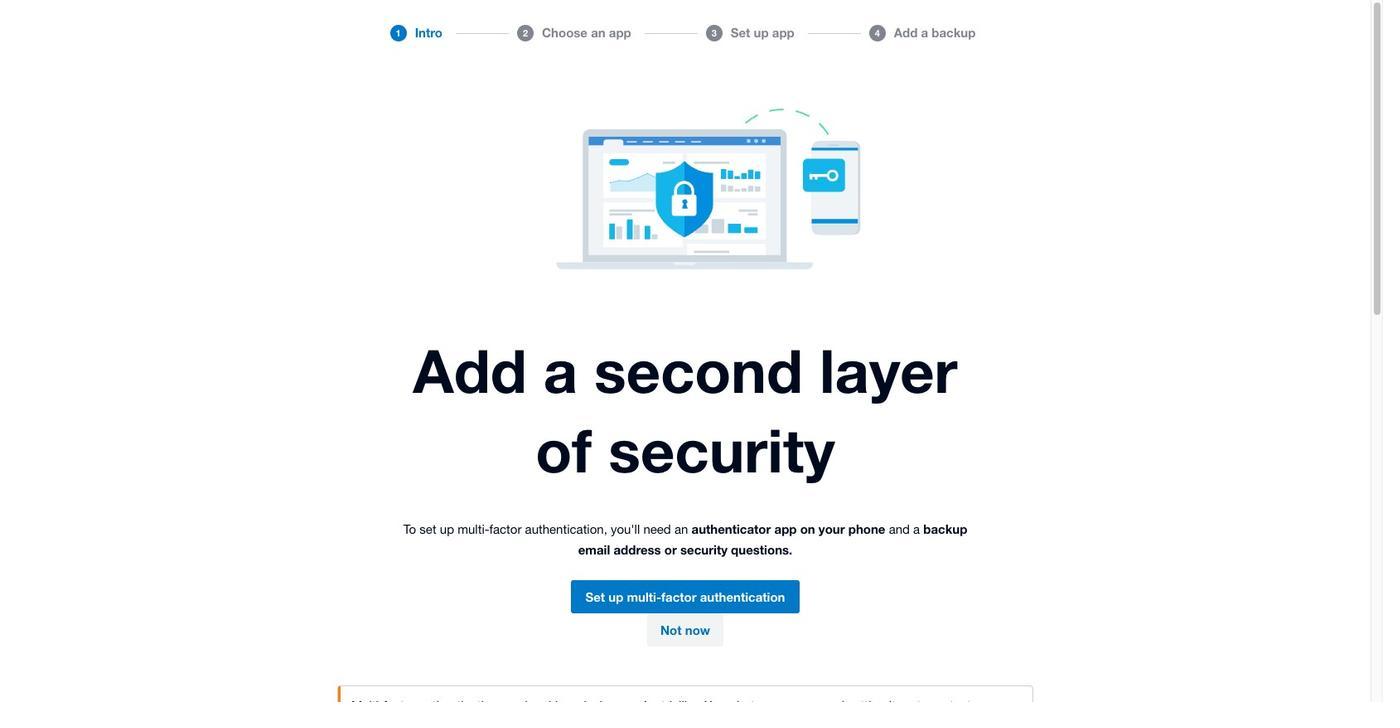 Task type: vqa. For each thing, say whether or not it's contained in the screenshot.
bottom Log
no



Task type: describe. For each thing, give the bounding box(es) containing it.
not
[[661, 623, 682, 638]]

add a second layer of security
[[413, 335, 958, 486]]

0 horizontal spatial an
[[591, 25, 606, 40]]

questions.
[[731, 542, 793, 557]]

now
[[686, 623, 711, 638]]

backup email address or security questions.
[[579, 522, 968, 557]]

intro
[[415, 25, 443, 40]]

a inside to set up multi-factor authentication, you'll need an authenticator app on your phone and a
[[914, 523, 921, 537]]

not now
[[661, 623, 711, 638]]

up inside to set up multi-factor authentication, you'll need an authenticator app on your phone and a
[[440, 523, 454, 537]]

add for add a backup
[[894, 25, 918, 40]]

and
[[889, 523, 910, 537]]

set for set up multi-factor authentication
[[586, 590, 605, 605]]

an inside to set up multi-factor authentication, you'll need an authenticator app on your phone and a
[[675, 523, 689, 537]]

to set up multi-factor authentication, you'll need an authenticator app on your phone and a
[[404, 522, 921, 537]]

3
[[712, 27, 717, 38]]

backup inside backup email address or security questions.
[[924, 522, 968, 537]]

4
[[875, 27, 880, 38]]

add a backup
[[894, 25, 976, 40]]

up for set up app
[[754, 25, 769, 40]]

authenticator
[[692, 522, 771, 537]]

set for set up app
[[731, 25, 751, 40]]

set
[[420, 523, 437, 537]]

multi- inside to set up multi-factor authentication, you'll need an authenticator app on your phone and a
[[458, 523, 490, 537]]

your
[[819, 522, 845, 537]]

app for choose an app
[[609, 25, 632, 40]]

security inside backup email address or security questions.
[[681, 542, 728, 557]]

authentication
[[700, 590, 786, 605]]

set up multi-factor authentication
[[586, 590, 786, 605]]

layer
[[820, 335, 958, 407]]

app left on
[[775, 522, 797, 537]]

or
[[665, 542, 677, 557]]



Task type: locate. For each thing, give the bounding box(es) containing it.
a right the '4'
[[922, 25, 929, 40]]

up for set up multi-factor authentication
[[609, 590, 624, 605]]

choose
[[542, 25, 588, 40]]

factor inside button
[[662, 590, 697, 605]]

up down address
[[609, 590, 624, 605]]

add inside add a second layer of security
[[413, 335, 527, 407]]

up inside button
[[609, 590, 624, 605]]

second
[[595, 335, 804, 407]]

set inside button
[[586, 590, 605, 605]]

0 horizontal spatial multi-
[[458, 523, 490, 537]]

1 horizontal spatial add
[[894, 25, 918, 40]]

security inside add a second layer of security
[[609, 415, 836, 486]]

up right '3'
[[754, 25, 769, 40]]

1 vertical spatial a
[[544, 335, 578, 407]]

need
[[644, 523, 671, 537]]

2 vertical spatial a
[[914, 523, 921, 537]]

set down email
[[586, 590, 605, 605]]

0 vertical spatial up
[[754, 25, 769, 40]]

app right '3'
[[773, 25, 795, 40]]

a right and
[[914, 523, 921, 537]]

multi-
[[458, 523, 490, 537], [627, 590, 662, 605]]

1 horizontal spatial up
[[609, 590, 624, 605]]

security up authenticator
[[609, 415, 836, 486]]

1 vertical spatial add
[[413, 335, 527, 407]]

1 vertical spatial set
[[586, 590, 605, 605]]

factor inside to set up multi-factor authentication, you'll need an authenticator app on your phone and a
[[490, 523, 522, 537]]

a up of
[[544, 335, 578, 407]]

not now button
[[648, 614, 724, 647]]

0 vertical spatial an
[[591, 25, 606, 40]]

0 vertical spatial set
[[731, 25, 751, 40]]

a for second
[[544, 335, 578, 407]]

0 vertical spatial multi-
[[458, 523, 490, 537]]

phone
[[849, 522, 886, 537]]

0 vertical spatial backup
[[932, 25, 976, 40]]

0 vertical spatial factor
[[490, 523, 522, 537]]

of
[[536, 415, 592, 486]]

address
[[614, 542, 661, 557]]

set right '3'
[[731, 25, 751, 40]]

a for backup
[[922, 25, 929, 40]]

security right or
[[681, 542, 728, 557]]

1 vertical spatial an
[[675, 523, 689, 537]]

1 vertical spatial security
[[681, 542, 728, 557]]

backup right the '4'
[[932, 25, 976, 40]]

backup right and
[[924, 522, 968, 537]]

you'll
[[611, 523, 640, 537]]

1 horizontal spatial multi-
[[627, 590, 662, 605]]

1 vertical spatial backup
[[924, 522, 968, 537]]

2 horizontal spatial a
[[922, 25, 929, 40]]

an right choose
[[591, 25, 606, 40]]

1 horizontal spatial a
[[914, 523, 921, 537]]

on
[[801, 522, 816, 537]]

a
[[922, 25, 929, 40], [544, 335, 578, 407], [914, 523, 921, 537]]

to
[[404, 523, 416, 537]]

0 horizontal spatial a
[[544, 335, 578, 407]]

backup
[[932, 25, 976, 40], [924, 522, 968, 537]]

0 vertical spatial add
[[894, 25, 918, 40]]

1
[[396, 27, 401, 38]]

email
[[579, 542, 611, 557]]

up right set
[[440, 523, 454, 537]]

an up or
[[675, 523, 689, 537]]

add
[[894, 25, 918, 40], [413, 335, 527, 407]]

choose an app
[[542, 25, 632, 40]]

0 vertical spatial security
[[609, 415, 836, 486]]

multi- inside set up multi-factor authentication button
[[627, 590, 662, 605]]

1 horizontal spatial set
[[731, 25, 751, 40]]

authentication,
[[525, 523, 608, 537]]

2 vertical spatial up
[[609, 590, 624, 605]]

0 horizontal spatial factor
[[490, 523, 522, 537]]

app
[[609, 25, 632, 40], [773, 25, 795, 40], [775, 522, 797, 537]]

factor up not now button
[[662, 590, 697, 605]]

set up app
[[731, 25, 795, 40]]

up
[[754, 25, 769, 40], [440, 523, 454, 537], [609, 590, 624, 605]]

1 horizontal spatial an
[[675, 523, 689, 537]]

1 vertical spatial multi-
[[627, 590, 662, 605]]

app right choose
[[609, 25, 632, 40]]

factor left authentication,
[[490, 523, 522, 537]]

0 horizontal spatial up
[[440, 523, 454, 537]]

1 horizontal spatial factor
[[662, 590, 697, 605]]

app for set up app
[[773, 25, 795, 40]]

a inside add a second layer of security
[[544, 335, 578, 407]]

0 horizontal spatial add
[[413, 335, 527, 407]]

multi- right set
[[458, 523, 490, 537]]

factor
[[490, 523, 522, 537], [662, 590, 697, 605]]

2 horizontal spatial up
[[754, 25, 769, 40]]

add a second layer of security tab list
[[0, 17, 1372, 702]]

set up multi-factor authentication button
[[572, 581, 800, 614]]

multi- up "not"
[[627, 590, 662, 605]]

security
[[609, 415, 836, 486], [681, 542, 728, 557]]

1 vertical spatial factor
[[662, 590, 697, 605]]

2
[[523, 27, 528, 38]]

0 horizontal spatial set
[[586, 590, 605, 605]]

an
[[591, 25, 606, 40], [675, 523, 689, 537]]

set
[[731, 25, 751, 40], [586, 590, 605, 605]]

add for add a second layer of security
[[413, 335, 527, 407]]

0 vertical spatial a
[[922, 25, 929, 40]]

1 vertical spatial up
[[440, 523, 454, 537]]



